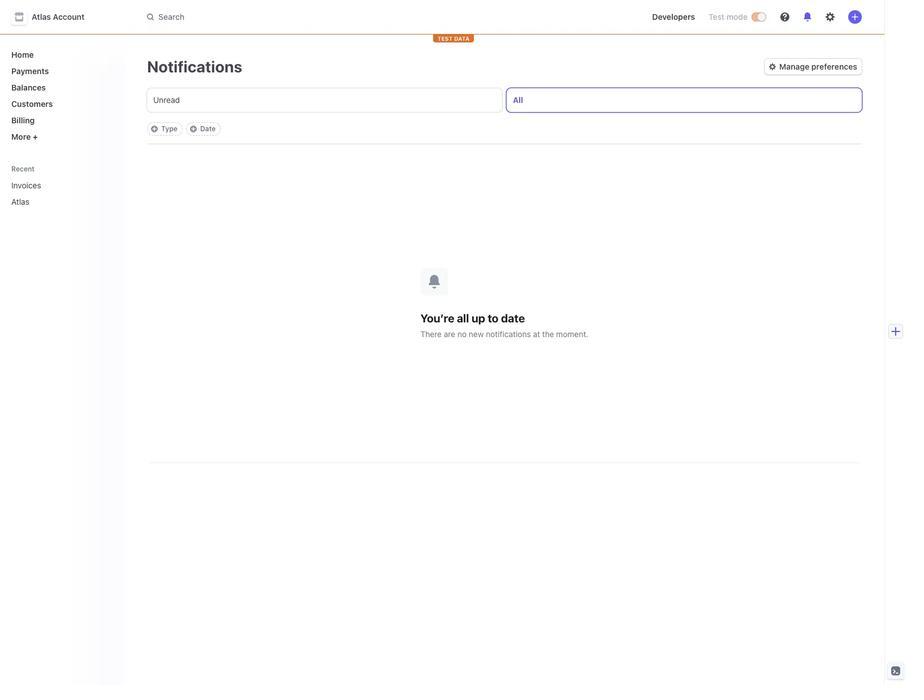 Task type: describe. For each thing, give the bounding box(es) containing it.
billing link
[[7, 111, 115, 130]]

recent navigation links element
[[0, 164, 124, 211]]

customers link
[[7, 95, 115, 113]]

help image
[[781, 12, 790, 22]]

there
[[421, 329, 442, 339]]

Search text field
[[140, 7, 460, 27]]

more +
[[11, 132, 38, 141]]

date
[[200, 124, 216, 133]]

core navigation links element
[[7, 45, 115, 146]]

all
[[457, 312, 469, 325]]

tab list containing unread
[[147, 88, 862, 112]]

you're
[[421, 312, 455, 325]]

moment.
[[557, 329, 589, 339]]

test mode
[[709, 12, 748, 22]]

payments link
[[7, 62, 115, 80]]

balances link
[[7, 78, 115, 97]]

invoices link
[[7, 176, 100, 195]]

recent element
[[0, 176, 124, 211]]

you're all up to date there are no new notifications at the moment.
[[421, 312, 589, 339]]

atlas for atlas account
[[32, 12, 51, 22]]

invoices
[[11, 181, 41, 190]]

add date image
[[190, 126, 197, 132]]

test
[[709, 12, 725, 22]]

unread
[[153, 95, 180, 105]]

home
[[11, 50, 34, 59]]

the
[[543, 329, 554, 339]]

developers
[[653, 12, 696, 22]]

no
[[458, 329, 467, 339]]

billing
[[11, 115, 35, 125]]

date
[[501, 312, 525, 325]]

to
[[488, 312, 499, 325]]

recent
[[11, 165, 35, 173]]

atlas account button
[[11, 9, 96, 25]]

manage preferences link
[[765, 59, 862, 75]]

unread button
[[147, 88, 503, 112]]

preferences
[[812, 62, 858, 71]]

balances
[[11, 83, 46, 92]]

Search search field
[[140, 7, 460, 27]]

payments
[[11, 66, 49, 76]]

mode
[[727, 12, 748, 22]]



Task type: vqa. For each thing, say whether or not it's contained in the screenshot.
TERMINAL
no



Task type: locate. For each thing, give the bounding box(es) containing it.
add type image
[[151, 126, 158, 132]]

toolbar
[[147, 122, 221, 136]]

all
[[513, 95, 523, 105]]

atlas
[[32, 12, 51, 22], [11, 197, 29, 207]]

atlas left account
[[32, 12, 51, 22]]

up
[[472, 312, 486, 325]]

atlas link
[[7, 192, 100, 211]]

atlas down the invoices
[[11, 197, 29, 207]]

1 vertical spatial atlas
[[11, 197, 29, 207]]

account
[[53, 12, 85, 22]]

data
[[454, 35, 470, 42]]

notifications
[[147, 57, 242, 76]]

test
[[438, 35, 453, 42]]

more
[[11, 132, 31, 141]]

1 horizontal spatial atlas
[[32, 12, 51, 22]]

developers link
[[648, 8, 700, 26]]

0 vertical spatial atlas
[[32, 12, 51, 22]]

all button
[[507, 88, 862, 112]]

are
[[444, 329, 456, 339]]

test data
[[438, 35, 470, 42]]

new
[[469, 329, 484, 339]]

atlas inside atlas account button
[[32, 12, 51, 22]]

search
[[158, 12, 185, 22]]

atlas account
[[32, 12, 85, 22]]

tab list
[[147, 88, 862, 112]]

+
[[33, 132, 38, 141]]

manage
[[780, 62, 810, 71]]

customers
[[11, 99, 53, 109]]

at
[[533, 329, 540, 339]]

toolbar containing type
[[147, 122, 221, 136]]

0 horizontal spatial atlas
[[11, 197, 29, 207]]

atlas for atlas
[[11, 197, 29, 207]]

manage preferences
[[780, 62, 858, 71]]

atlas inside "atlas" link
[[11, 197, 29, 207]]

notifications
[[486, 329, 531, 339]]

home link
[[7, 45, 115, 64]]

settings image
[[826, 12, 835, 22]]

type
[[161, 124, 178, 133]]



